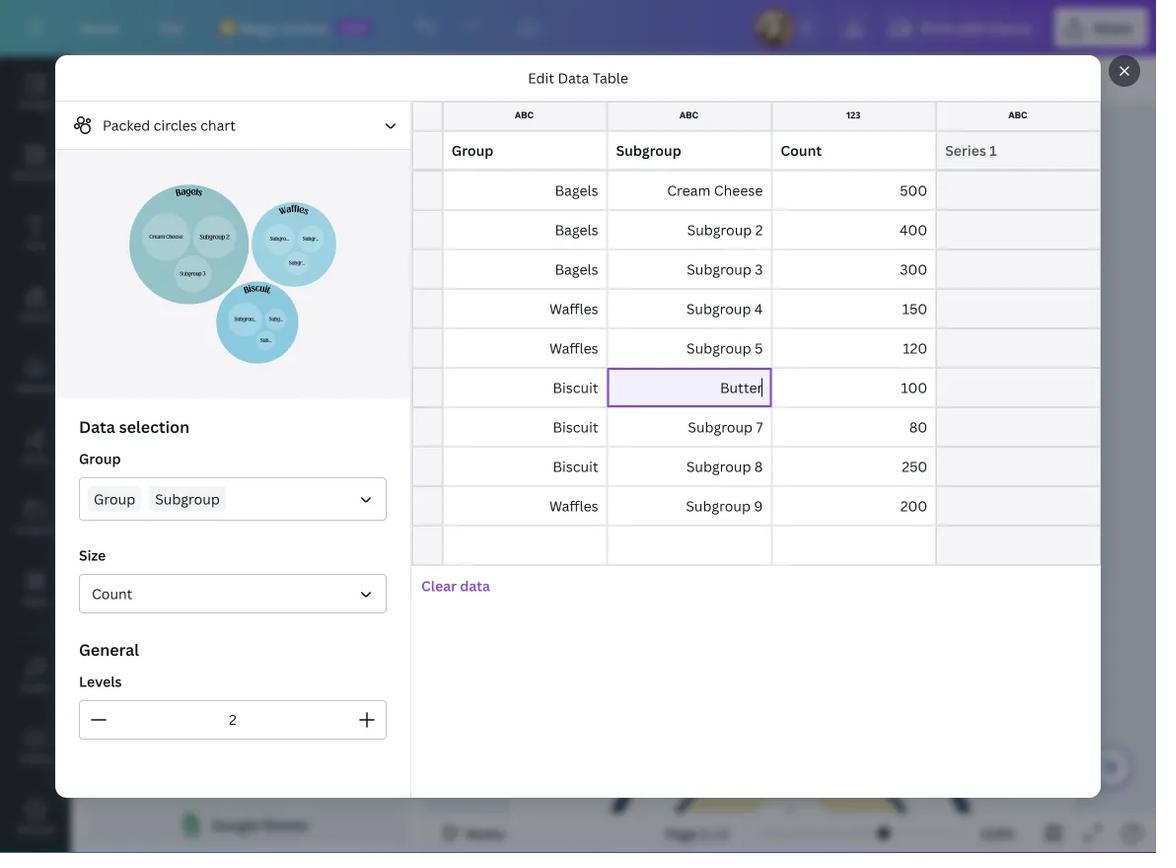 Task type: locate. For each thing, give the bounding box(es) containing it.
1 vertical spatial group
[[94, 490, 135, 509]]

2
[[721, 825, 728, 843]]

data left chart
[[146, 122, 178, 141]]

expand data table button
[[83, 164, 414, 203]]

1 vertical spatial clear
[[81, 690, 116, 709]]

data
[[253, 174, 283, 193], [460, 577, 490, 596], [120, 690, 150, 709]]

audio
[[21, 681, 50, 694]]

1
[[701, 825, 709, 843]]

videos
[[19, 752, 52, 765]]

starred
[[18, 823, 54, 836]]

0 horizontal spatial clear
[[81, 690, 116, 709]]

home link
[[63, 8, 135, 47]]

elements button
[[0, 127, 71, 198]]

0 horizontal spatial clear data
[[81, 690, 150, 709]]

0 vertical spatial data
[[253, 174, 283, 193]]

table
[[286, 174, 321, 193]]

google sheets button
[[87, 805, 410, 845]]

group
[[79, 450, 121, 468], [94, 490, 135, 509]]

uploads
[[16, 381, 55, 394]]

2 horizontal spatial data
[[460, 577, 490, 596]]

chart
[[200, 116, 236, 135]]

group up size
[[94, 490, 135, 509]]

1 horizontal spatial clear data
[[421, 577, 490, 596]]

videos button
[[0, 712, 71, 783]]

apps
[[23, 594, 48, 607]]

toro
[[704, 181, 879, 288]]

group down 'data selection'
[[79, 450, 121, 468]]

general
[[79, 640, 139, 661]]

data right add
[[113, 726, 140, 742]]

data left selection
[[79, 417, 115, 438]]

expand data table
[[199, 174, 321, 193]]

expand
[[199, 174, 249, 193]]

Edit value text field
[[443, 131, 608, 171], [937, 171, 1101, 210], [937, 210, 1101, 250], [88, 245, 175, 284], [262, 245, 348, 284], [443, 250, 608, 289], [608, 250, 772, 289], [772, 250, 937, 289], [88, 284, 175, 324], [262, 284, 348, 324], [608, 289, 772, 329], [772, 289, 937, 329], [88, 324, 175, 363], [262, 324, 348, 363], [348, 324, 435, 363], [772, 329, 937, 368], [937, 329, 1101, 368], [88, 363, 175, 403], [175, 363, 262, 403], [348, 363, 435, 403], [608, 368, 772, 408], [88, 403, 175, 442], [443, 408, 608, 447], [608, 408, 772, 447], [772, 408, 937, 447], [937, 408, 1101, 447], [262, 442, 348, 482], [348, 442, 435, 482], [443, 447, 608, 487], [772, 447, 937, 487], [88, 482, 175, 521], [175, 482, 262, 521], [348, 482, 435, 521], [443, 487, 608, 526], [175, 521, 262, 561], [262, 521, 348, 561], [348, 521, 435, 561], [443, 526, 608, 566], [608, 526, 772, 566], [772, 526, 937, 566], [937, 526, 1101, 566], [175, 561, 262, 600], [262, 561, 348, 600], [348, 561, 435, 600], [262, 600, 348, 640], [348, 600, 435, 640], [88, 640, 175, 679], [175, 640, 262, 679], [262, 640, 348, 679], [348, 640, 435, 679]]

page
[[666, 825, 698, 843]]

studios
[[659, 254, 924, 360]]

1 vertical spatial data
[[460, 577, 490, 596]]

subgroup
[[155, 490, 220, 509]]

Levels text field
[[118, 702, 347, 739]]

projects
[[16, 523, 55, 536]]

data right edit
[[558, 69, 590, 87]]

design
[[19, 97, 52, 110]]

1 horizontal spatial clear
[[421, 577, 457, 596]]

packed
[[103, 116, 150, 135]]

add data button
[[79, 715, 417, 754]]

packed circles chart
[[103, 116, 236, 135]]

google sheets
[[212, 816, 308, 834]]

sheets
[[262, 816, 308, 834]]

edit data table
[[528, 69, 629, 87]]

1 horizontal spatial data
[[253, 174, 283, 193]]

size
[[79, 546, 106, 565]]

0 vertical spatial group
[[79, 450, 121, 468]]

data
[[558, 69, 590, 87], [146, 122, 178, 141], [79, 417, 115, 438], [113, 726, 140, 742]]

projects button
[[0, 483, 71, 554]]

new
[[342, 21, 367, 34]]

audio button
[[0, 641, 71, 712]]

count
[[92, 585, 133, 604]]

1 horizontal spatial clear data button
[[412, 567, 500, 606]]

table
[[593, 69, 629, 87]]

page 1 / 2 button
[[658, 818, 736, 850]]

clear
[[421, 577, 457, 596], [81, 690, 116, 709]]

Edit value text field
[[608, 131, 772, 171], [772, 131, 937, 171], [937, 131, 1101, 171], [443, 171, 608, 210], [608, 171, 772, 210], [772, 171, 937, 210], [443, 210, 608, 250], [608, 210, 772, 250], [772, 210, 937, 250], [175, 245, 262, 284], [348, 245, 435, 284], [937, 250, 1101, 289], [175, 284, 262, 324], [348, 284, 435, 324], [443, 289, 608, 329], [937, 289, 1101, 329], [175, 324, 262, 363], [443, 329, 608, 368], [608, 329, 772, 368], [262, 363, 348, 403], [443, 368, 608, 408], [772, 368, 937, 408], [937, 368, 1101, 408], [175, 403, 262, 442], [262, 403, 348, 442], [348, 403, 435, 442], [88, 442, 175, 482], [175, 442, 262, 482], [608, 447, 772, 487], [937, 447, 1101, 487], [262, 482, 348, 521], [608, 487, 772, 526], [772, 487, 937, 526], [937, 487, 1101, 526], [88, 521, 175, 561], [88, 561, 175, 600], [88, 600, 175, 640], [175, 600, 262, 640]]

clear data button
[[412, 567, 500, 606], [71, 680, 160, 720]]

edit
[[528, 69, 555, 87]]

0 vertical spatial clear data button
[[412, 567, 500, 606]]

2 vertical spatial data
[[120, 690, 150, 709]]

clear data
[[421, 577, 490, 596], [81, 690, 150, 709]]

0 horizontal spatial clear data button
[[71, 680, 160, 720]]



Task type: vqa. For each thing, say whether or not it's contained in the screenshot.
content
no



Task type: describe. For each thing, give the bounding box(es) containing it.
magic switch
[[240, 18, 328, 37]]

data inside button
[[253, 174, 283, 193]]

levels
[[79, 673, 122, 691]]

notes
[[466, 825, 506, 843]]

draw
[[23, 452, 48, 465]]

color group
[[494, 64, 589, 96]]

/
[[712, 825, 717, 843]]

starred button
[[0, 783, 71, 854]]

page 1 / 2
[[666, 825, 728, 843]]

draw button
[[0, 412, 71, 483]]

0 vertical spatial clear
[[421, 577, 457, 596]]

selection
[[119, 417, 190, 438]]

design button
[[0, 56, 71, 127]]

elements
[[13, 168, 58, 181]]

main menu bar
[[0, 0, 1157, 56]]

add data
[[87, 726, 140, 742]]

text button
[[0, 198, 71, 269]]

data inside button
[[146, 122, 178, 141]]

circles
[[154, 116, 197, 135]]

text
[[26, 239, 46, 252]]

apps button
[[0, 554, 71, 625]]

group for subgroup
[[94, 490, 135, 509]]

Select chart type button
[[63, 110, 403, 141]]

uploads button
[[0, 341, 71, 412]]

canva assistant image
[[1099, 756, 1123, 780]]

switch
[[283, 18, 328, 37]]

show pages image
[[744, 800, 839, 816]]

google
[[212, 816, 259, 834]]

group for size
[[79, 450, 121, 468]]

data selection
[[79, 417, 190, 438]]

magic
[[240, 18, 280, 37]]

1 vertical spatial clear data button
[[71, 680, 160, 720]]

0 horizontal spatial data
[[120, 690, 150, 709]]

data button
[[87, 113, 237, 150]]

add
[[87, 726, 110, 742]]

0 vertical spatial clear data
[[421, 577, 490, 596]]

1 vertical spatial clear data
[[81, 690, 150, 709]]

home
[[79, 18, 119, 37]]

brand button
[[0, 269, 71, 341]]

side panel tab list
[[0, 56, 71, 854]]

brand
[[21, 310, 50, 323]]

Size button
[[79, 574, 387, 614]]

data inside dropdown button
[[113, 726, 140, 742]]

notes button
[[434, 818, 514, 850]]



